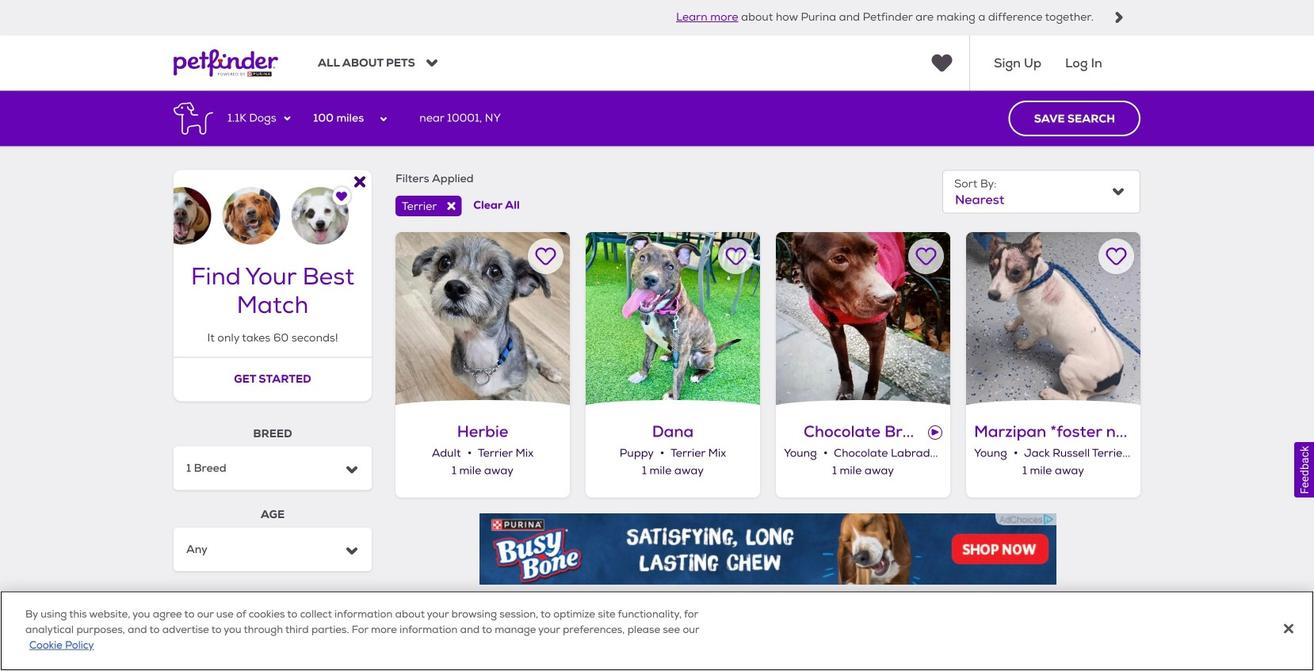 Task type: vqa. For each thing, say whether or not it's contained in the screenshot.
9C2B2 image
no



Task type: locate. For each thing, give the bounding box(es) containing it.
ham, adoptable dog, puppy female pit bull terrier & terrier mix, 1 mile away. image
[[967, 601, 1141, 672]]

dana, adoptable dog, puppy female terrier mix, 1 mile away. image
[[586, 232, 760, 407]]

potential dog matches image
[[174, 170, 372, 245]]

main content
[[0, 91, 1315, 672]]

marzipan *foster needed*, adoptable dog, young female jack russell terrier & terrier mix, 1 mile away. image
[[967, 232, 1141, 407]]

herbie, adoptable dog, adult male terrier mix, 1 mile away. image
[[396, 232, 570, 407]]

advertisement element
[[480, 514, 1057, 585]]

chocolate brownie, adoptable dog, young female chocolate labrador retriever & terrier mix, 1 mile away, has video. image
[[776, 232, 951, 407]]

millie *foster needed*, adoptable dog, young female pointer & terrier mix, 1 mile away. image
[[396, 601, 570, 672]]



Task type: describe. For each thing, give the bounding box(es) containing it.
privacy alert dialog
[[0, 591, 1315, 672]]

has video image
[[929, 426, 943, 440]]

petfinder home image
[[174, 35, 278, 91]]

mel, adoptable dog, puppy female terrier mix, 1 mile away. image
[[586, 601, 760, 672]]

chip *foster needed*, adoptable dog, adult male pit bull terrier & terrier mix, 1 mile away, has video. image
[[776, 601, 951, 672]]



